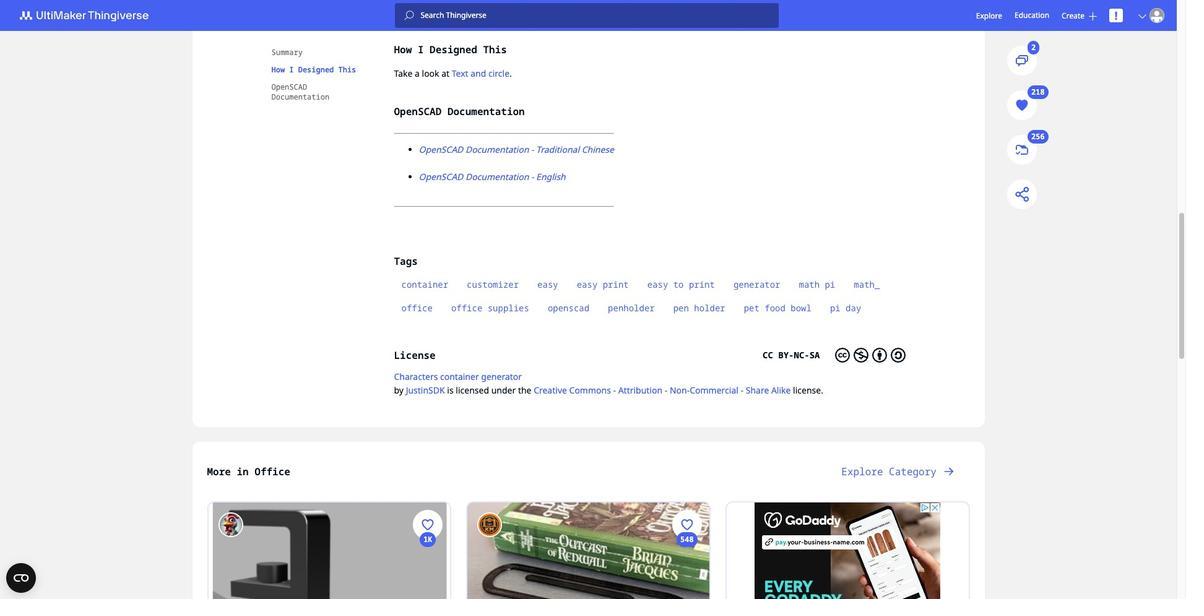 Task type: vqa. For each thing, say whether or not it's contained in the screenshot.
supplies
yes



Task type: describe. For each thing, give the bounding box(es) containing it.
1 horizontal spatial how
[[394, 43, 412, 56]]

i inside how i designed this button
[[289, 64, 294, 75]]

creative
[[534, 385, 567, 396]]

0 vertical spatial designed
[[430, 43, 478, 56]]

office for office
[[402, 302, 433, 314]]

0 vertical spatial .
[[476, 19, 479, 31]]

advertisement element
[[755, 503, 941, 600]]

explore category
[[842, 465, 937, 479]]

education link
[[1015, 9, 1050, 22]]

commons
[[570, 385, 611, 396]]

pi day link
[[823, 299, 869, 318]]

- left "share" at right
[[741, 385, 744, 396]]

text and circle link
[[452, 68, 510, 79]]

explore button
[[977, 10, 1003, 21]]

summary
[[272, 47, 303, 58]]

documentation for openscad documentation - traditional chinese link on the top of the page
[[466, 144, 529, 155]]

math
[[799, 279, 820, 291]]

explore for explore category
[[842, 465, 884, 479]]

license
[[394, 349, 436, 362]]

math pi
[[799, 279, 836, 291]]

at
[[442, 68, 450, 79]]

creative commons - attribution - non-commercial - share alike link
[[534, 385, 791, 396]]

math_ link
[[847, 275, 888, 295]]

cc
[[763, 349, 774, 361]]

explore category link
[[827, 457, 970, 487]]

0 vertical spatial pi
[[826, 279, 836, 291]]

openscad documentation - traditional chinese
[[419, 144, 615, 155]]

characters
[[394, 371, 438, 383]]

traditional
[[537, 144, 580, 155]]

how i designed this inside button
[[272, 64, 356, 75]]

math_
[[855, 279, 881, 291]]

pet
[[744, 302, 760, 314]]

container link
[[394, 275, 456, 295]]

documentation for 'openscad documentation - english' 'link' at the top
[[466, 171, 529, 183]]

0 vertical spatial container
[[402, 279, 449, 291]]

alike
[[772, 385, 791, 396]]

share
[[746, 385, 770, 396]]

plusicon image
[[1090, 12, 1098, 20]]

how inside button
[[272, 64, 285, 75]]

256
[[1032, 132, 1046, 142]]

characters container generator by justinsdk is licensed under the creative commons - attribution - non-commercial - share alike license.
[[394, 371, 824, 396]]

openscad documentation inside button
[[272, 82, 330, 102]]

pi
[[468, 19, 476, 31]]

how i designed this button
[[272, 63, 365, 77]]

non-
[[670, 385, 690, 396]]

create button
[[1063, 10, 1098, 21]]

in
[[237, 465, 249, 479]]

218
[[1032, 87, 1046, 98]]

easy to print
[[648, 279, 715, 291]]

1 horizontal spatial this
[[484, 43, 507, 56]]

- right commons
[[614, 385, 616, 396]]

Search Thingiverse text field
[[415, 11, 780, 20]]

day
[[846, 302, 862, 314]]

cc by-nc-sa
[[763, 349, 821, 361]]

tags
[[394, 255, 418, 268]]

documentation down the text and circle link
[[448, 105, 525, 118]]

548
[[681, 535, 694, 545]]

chinese
[[582, 144, 615, 155]]

licensed
[[456, 385, 489, 396]]

designed inside button
[[298, 64, 334, 75]]

justinsdk link
[[406, 385, 445, 396]]

- left non-
[[665, 385, 668, 396]]

0 vertical spatial how i designed this
[[394, 43, 507, 56]]

text
[[452, 68, 469, 79]]

- left traditional
[[532, 144, 534, 155]]

explore for explore button
[[977, 10, 1003, 21]]

penholder
[[608, 302, 655, 314]]

0 vertical spatial generator
[[734, 279, 781, 291]]

pet food bowl link
[[737, 299, 820, 318]]

easy print link
[[570, 275, 637, 295]]

characters container generator link
[[394, 371, 522, 383]]

sa
[[810, 349, 821, 361]]

justinsdk
[[406, 385, 445, 396]]

office link
[[394, 299, 440, 318]]



Task type: locate. For each thing, give the bounding box(es) containing it.
category
[[890, 465, 937, 479]]

openscad documentation - english link
[[419, 171, 566, 183]]

easy
[[538, 279, 559, 291], [577, 279, 598, 291], [648, 279, 669, 291]]

0 horizontal spatial .
[[476, 19, 479, 31]]

search control image
[[405, 11, 415, 20]]

by-
[[779, 349, 795, 361]]

education
[[1015, 10, 1050, 20]]

designed up take a look at text and circle .
[[430, 43, 478, 56]]

1 horizontal spatial how i designed this
[[394, 43, 507, 56]]

about
[[442, 19, 466, 31]]

a
[[415, 68, 420, 79]]

documentation down openscad documentation - traditional chinese link on the top of the page
[[466, 171, 529, 183]]

supplies
[[488, 302, 530, 314]]

1 vertical spatial generator
[[482, 371, 522, 383]]

and
[[471, 68, 487, 79]]

food
[[765, 302, 786, 314]]

pi right math
[[826, 279, 836, 291]]

thumbnail representing giant paper clip bookmark image
[[468, 503, 710, 600]]

avatar image
[[1150, 8, 1165, 23], [218, 513, 243, 538], [478, 513, 503, 538]]

container up is
[[440, 371, 479, 383]]

office down the container link
[[402, 302, 433, 314]]

1 vertical spatial i
[[289, 64, 294, 75]]

office for office supplies
[[452, 302, 483, 314]]

this inside button
[[339, 64, 356, 75]]

i down summary
[[289, 64, 294, 75]]

makerbot logo image
[[12, 8, 164, 23]]

container up office link
[[402, 279, 449, 291]]

pet food bowl
[[744, 302, 812, 314]]

create
[[1063, 10, 1085, 21]]

easy inside easy link
[[538, 279, 559, 291]]

0 vertical spatial i
[[418, 43, 424, 56]]

1 horizontal spatial print
[[689, 279, 715, 291]]

generator up under
[[482, 371, 522, 383]]

openscad
[[548, 302, 590, 314]]

pi
[[826, 279, 836, 291], [831, 302, 841, 314]]

take a look at text and circle .
[[394, 68, 512, 79]]

generator inside characters container generator by justinsdk is licensed under the creative commons - attribution - non-commercial - share alike license.
[[482, 371, 522, 383]]

more in office
[[207, 465, 290, 479]]

nc-
[[795, 349, 810, 361]]

easy link
[[530, 275, 566, 295]]

1 print from the left
[[603, 279, 629, 291]]

easy to print link
[[640, 275, 723, 295]]

1 horizontal spatial i
[[418, 43, 424, 56]]

.
[[476, 19, 479, 31], [510, 68, 512, 79]]

how down summary
[[272, 64, 285, 75]]

by
[[394, 385, 404, 396]]

. right the about
[[476, 19, 479, 31]]

0 horizontal spatial avatar image
[[218, 513, 243, 538]]

2
[[1032, 42, 1037, 53]]

designed
[[430, 43, 478, 56], [298, 64, 334, 75]]

0 horizontal spatial office
[[402, 302, 433, 314]]

0 horizontal spatial openscad documentation
[[272, 82, 330, 102]]

avatar image for thumbnail representing desk headphone holder - updated
[[218, 513, 243, 538]]

1 horizontal spatial .
[[510, 68, 512, 79]]

1 horizontal spatial explore
[[977, 10, 1003, 21]]

2 horizontal spatial avatar image
[[1150, 8, 1165, 23]]

easy inside easy print link
[[577, 279, 598, 291]]

1 vertical spatial pi
[[831, 302, 841, 314]]

how i designed this up take a look at text and circle .
[[394, 43, 507, 56]]

i up "a"
[[418, 43, 424, 56]]

to
[[674, 279, 684, 291]]

license.
[[794, 385, 824, 396]]

explore
[[977, 10, 1003, 21], [842, 465, 884, 479]]

customizer
[[467, 279, 519, 291]]

-
[[532, 144, 534, 155], [532, 171, 534, 183], [614, 385, 616, 396], [665, 385, 668, 396], [741, 385, 744, 396]]

0 horizontal spatial easy
[[538, 279, 559, 291]]

0 horizontal spatial designed
[[298, 64, 334, 75]]

explore left category
[[842, 465, 884, 479]]

openscad documentation
[[272, 82, 330, 102], [394, 105, 525, 118]]

generator up pet
[[734, 279, 781, 291]]

1 vertical spatial openscad documentation
[[394, 105, 525, 118]]

openscad documentation down how i designed this button
[[272, 82, 330, 102]]

penholder link
[[601, 299, 663, 318]]

easy for easy to print
[[648, 279, 669, 291]]

documentation for openscad documentation button
[[272, 92, 330, 102]]

0 horizontal spatial print
[[603, 279, 629, 291]]

pen holder link
[[666, 299, 733, 318]]

0 horizontal spatial how i designed this
[[272, 64, 356, 75]]

0 vertical spatial explore
[[977, 10, 1003, 21]]

generator link
[[727, 275, 788, 295]]

. right and on the top of the page
[[510, 68, 512, 79]]

office
[[255, 465, 290, 479]]

is
[[448, 385, 454, 396]]

this up circle on the top left
[[484, 43, 507, 56]]

how up take
[[394, 43, 412, 56]]

the
[[518, 385, 532, 396]]

openscad documentation down text
[[394, 105, 525, 118]]

how i designed this down the summary button
[[272, 64, 356, 75]]

documentation
[[272, 92, 330, 102], [448, 105, 525, 118], [466, 144, 529, 155], [466, 171, 529, 183]]

1 horizontal spatial designed
[[430, 43, 478, 56]]

0 horizontal spatial i
[[289, 64, 294, 75]]

circle
[[489, 68, 510, 79]]

3 easy from the left
[[648, 279, 669, 291]]

find things about pi .
[[394, 19, 479, 31]]

0 horizontal spatial explore
[[842, 465, 884, 479]]

1 vertical spatial how
[[272, 64, 285, 75]]

english
[[537, 171, 566, 183]]

open widget image
[[6, 564, 36, 593]]

openscad inside openscad documentation
[[272, 82, 307, 92]]

thumbnail representing desk headphone holder - updated image
[[208, 503, 450, 600]]

how i designed this
[[394, 43, 507, 56], [272, 64, 356, 75]]

1 vertical spatial .
[[510, 68, 512, 79]]

- left english
[[532, 171, 534, 183]]

openscad
[[272, 82, 307, 92], [394, 105, 442, 118], [419, 144, 464, 155], [419, 171, 464, 183]]

holder
[[695, 302, 726, 314]]

explore left education 'link'
[[977, 10, 1003, 21]]

math pi link
[[792, 275, 843, 295]]

0 horizontal spatial generator
[[482, 371, 522, 383]]

pi left day at right
[[831, 302, 841, 314]]

1 horizontal spatial openscad documentation
[[394, 105, 525, 118]]

print
[[603, 279, 629, 291], [689, 279, 715, 291]]

under
[[492, 385, 516, 396]]

pen holder
[[674, 302, 726, 314]]

office supplies
[[452, 302, 530, 314]]

0 horizontal spatial how
[[272, 64, 285, 75]]

1k
[[424, 535, 433, 545]]

openscad documentation button
[[272, 81, 365, 104]]

pi day
[[831, 302, 862, 314]]

openscad link
[[541, 299, 597, 318]]

commercial
[[690, 385, 739, 396]]

attribution
[[619, 385, 663, 396]]

!
[[1115, 8, 1119, 23]]

documentation up openscad documentation - english
[[466, 144, 529, 155]]

openscad for openscad documentation - traditional chinese link on the top of the page
[[419, 144, 464, 155]]

! link
[[1110, 8, 1124, 23]]

1 vertical spatial container
[[440, 371, 479, 383]]

0 vertical spatial this
[[484, 43, 507, 56]]

1 horizontal spatial avatar image
[[478, 513, 503, 538]]

2 print from the left
[[689, 279, 715, 291]]

i
[[418, 43, 424, 56], [289, 64, 294, 75]]

this down the summary button
[[339, 64, 356, 75]]

1 easy from the left
[[538, 279, 559, 291]]

1 vertical spatial this
[[339, 64, 356, 75]]

office down 'customizer' link
[[452, 302, 483, 314]]

openscad for 'openscad documentation - english' 'link' at the top
[[419, 171, 464, 183]]

designed down the summary button
[[298, 64, 334, 75]]

summary button
[[272, 46, 365, 59]]

openscad documentation - traditional chinese link
[[419, 144, 615, 155]]

openscad documentation - english
[[419, 171, 566, 183]]

pen
[[674, 302, 689, 314]]

easy for easy print
[[577, 279, 598, 291]]

1 vertical spatial designed
[[298, 64, 334, 75]]

1 horizontal spatial office
[[452, 302, 483, 314]]

0 horizontal spatial this
[[339, 64, 356, 75]]

look
[[422, 68, 440, 79]]

documentation down how i designed this button
[[272, 92, 330, 102]]

1 horizontal spatial easy
[[577, 279, 598, 291]]

easy for easy
[[538, 279, 559, 291]]

bowl
[[791, 302, 812, 314]]

more
[[207, 465, 231, 479]]

0 vertical spatial how
[[394, 43, 412, 56]]

office supplies link
[[444, 299, 537, 318]]

openscad for openscad documentation button
[[272, 82, 307, 92]]

documentation inside button
[[272, 92, 330, 102]]

1 office from the left
[[402, 302, 433, 314]]

print right the to
[[689, 279, 715, 291]]

1 horizontal spatial generator
[[734, 279, 781, 291]]

take
[[394, 68, 413, 79]]

customizer link
[[460, 275, 527, 295]]

1 vertical spatial how i designed this
[[272, 64, 356, 75]]

things
[[414, 19, 440, 31]]

container
[[402, 279, 449, 291], [440, 371, 479, 383]]

container inside characters container generator by justinsdk is licensed under the creative commons - attribution - non-commercial - share alike license.
[[440, 371, 479, 383]]

0 vertical spatial openscad documentation
[[272, 82, 330, 102]]

easy print
[[577, 279, 629, 291]]

1 vertical spatial explore
[[842, 465, 884, 479]]

pi link
[[468, 19, 476, 31]]

print up penholder at right
[[603, 279, 629, 291]]

easy inside easy to print link
[[648, 279, 669, 291]]

2 office from the left
[[452, 302, 483, 314]]

2 horizontal spatial easy
[[648, 279, 669, 291]]

2 easy from the left
[[577, 279, 598, 291]]

avatar image for thumbnail representing giant paper clip bookmark
[[478, 513, 503, 538]]



